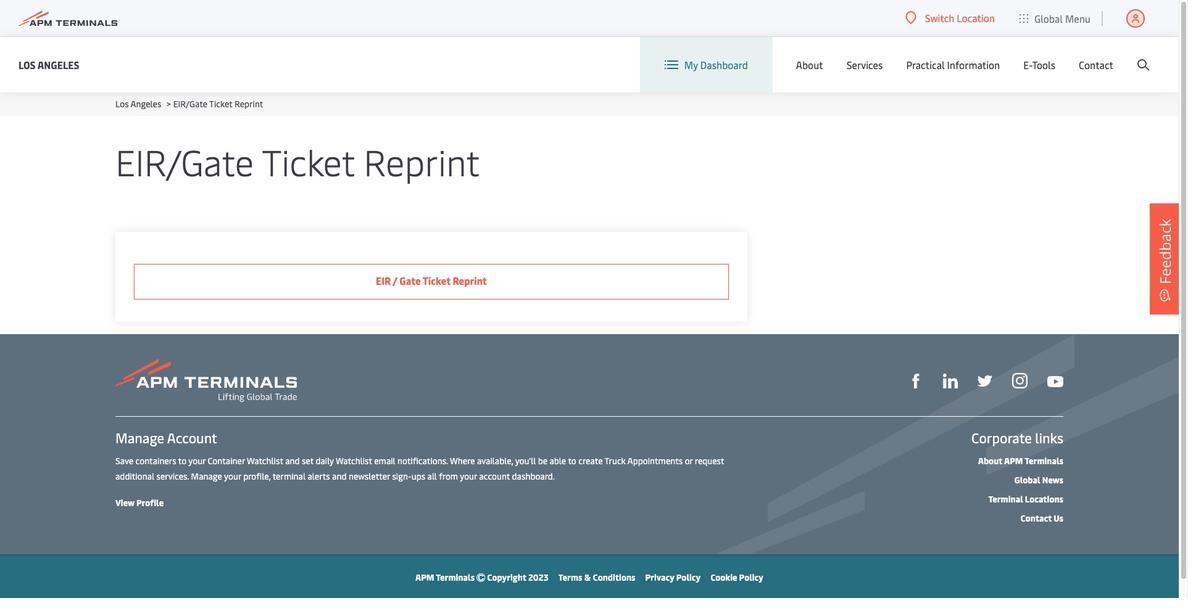 Task type: vqa. For each thing, say whether or not it's contained in the screenshot.
Pay Traffic Mitigation Fee link
no



Task type: describe. For each thing, give the bounding box(es) containing it.
eir/gate ticket reprint
[[115, 137, 480, 186]]

practical
[[907, 58, 945, 72]]

switch location
[[925, 11, 995, 25]]

about apm terminals link
[[978, 456, 1064, 467]]

container
[[208, 456, 245, 467]]

containers
[[136, 456, 176, 467]]

0 vertical spatial los angeles link
[[19, 57, 79, 73]]

save
[[115, 456, 133, 467]]

services
[[847, 58, 883, 72]]

instagram link
[[1013, 373, 1028, 389]]

1 horizontal spatial apm
[[1005, 456, 1023, 467]]

los for los angeles
[[19, 58, 36, 71]]

additional
[[115, 471, 154, 483]]

terms & conditions link
[[559, 572, 636, 584]]

global menu button
[[1008, 0, 1103, 37]]

information
[[948, 58, 1000, 72]]

/
[[393, 274, 397, 288]]

alerts
[[308, 471, 330, 483]]

about for about
[[796, 58, 824, 72]]

policy for privacy policy
[[677, 572, 701, 584]]

practical information
[[907, 58, 1000, 72]]

2 vertical spatial ticket
[[423, 274, 451, 288]]

angeles for los angeles
[[37, 58, 79, 71]]

linkedin__x28_alt_x29__3_ link
[[943, 373, 958, 389]]

notifications.
[[398, 456, 448, 467]]

dashboard.
[[512, 471, 555, 483]]

terminal locations
[[989, 494, 1064, 506]]

global news link
[[1015, 475, 1064, 487]]

copyright
[[487, 572, 527, 584]]

switch location button
[[906, 11, 995, 25]]

0 horizontal spatial manage
[[115, 429, 164, 448]]

cookie policy
[[711, 572, 764, 584]]

ⓒ
[[477, 572, 485, 584]]

practical information button
[[907, 37, 1000, 93]]

my dashboard
[[685, 58, 748, 72]]

profile,
[[243, 471, 271, 483]]

contact us
[[1021, 513, 1064, 525]]

global for global menu
[[1035, 11, 1063, 25]]

1 vertical spatial eir/gate
[[115, 137, 254, 186]]

0 horizontal spatial terminals
[[436, 572, 475, 584]]

privacy
[[646, 572, 675, 584]]

cookie
[[711, 572, 738, 584]]

account
[[167, 429, 217, 448]]

manage inside save containers to your container watchlist and set daily watchlist email notifications. where available, you'll be able to create truck appointments or request additional services. manage your profile, terminal alerts and newsletter sign-ups all from your account dashboard.
[[191, 471, 222, 483]]

instagram image
[[1013, 374, 1028, 389]]

set
[[302, 456, 314, 467]]

about apm terminals
[[978, 456, 1064, 467]]

>
[[167, 98, 171, 110]]

2 to from the left
[[568, 456, 577, 467]]

feedback button
[[1150, 204, 1181, 315]]

location
[[957, 11, 995, 25]]

apm terminals ⓒ copyright 2023
[[416, 572, 549, 584]]

ups
[[412, 471, 426, 483]]

terms & conditions
[[559, 572, 636, 584]]

1 vertical spatial ticket
[[262, 137, 355, 186]]

truck
[[605, 456, 626, 467]]

shape link
[[909, 373, 924, 389]]

tools
[[1033, 58, 1056, 72]]

switch
[[925, 11, 955, 25]]

view
[[115, 498, 135, 509]]

0 vertical spatial terminals
[[1025, 456, 1064, 467]]

or
[[685, 456, 693, 467]]

view profile
[[115, 498, 164, 509]]

1 vertical spatial los angeles link
[[115, 98, 161, 110]]

1 horizontal spatial and
[[332, 471, 347, 483]]

about for about apm terminals
[[978, 456, 1003, 467]]

e-tools button
[[1024, 37, 1056, 93]]

twitter image
[[978, 374, 993, 389]]

services.
[[157, 471, 189, 483]]

profile
[[136, 498, 164, 509]]

able
[[550, 456, 566, 467]]

los for los angeles > eir/gate ticket reprint
[[115, 98, 129, 110]]

cookie policy link
[[711, 572, 764, 584]]

2 horizontal spatial your
[[460, 471, 477, 483]]

&
[[585, 572, 591, 584]]

1 horizontal spatial your
[[224, 471, 241, 483]]

e-
[[1024, 58, 1033, 72]]

1 watchlist from the left
[[247, 456, 283, 467]]

1 vertical spatial reprint
[[364, 137, 480, 186]]

0 vertical spatial eir/gate
[[173, 98, 208, 110]]

locations
[[1026, 494, 1064, 506]]

news
[[1043, 475, 1064, 487]]

be
[[538, 456, 548, 467]]

angeles for los angeles > eir/gate ticket reprint
[[131, 98, 161, 110]]

e-tools
[[1024, 58, 1056, 72]]

gate
[[400, 274, 421, 288]]

2 watchlist from the left
[[336, 456, 372, 467]]

los angeles > eir/gate ticket reprint
[[115, 98, 263, 110]]

my dashboard button
[[665, 37, 748, 93]]

email
[[374, 456, 396, 467]]



Task type: locate. For each thing, give the bounding box(es) containing it.
my
[[685, 58, 698, 72]]

0 vertical spatial manage
[[115, 429, 164, 448]]

1 horizontal spatial about
[[978, 456, 1003, 467]]

0 horizontal spatial ticket
[[209, 98, 233, 110]]

global for global news
[[1015, 475, 1041, 487]]

you'll
[[515, 456, 536, 467]]

0 horizontal spatial your
[[189, 456, 206, 467]]

to
[[178, 456, 187, 467], [568, 456, 577, 467]]

about down corporate
[[978, 456, 1003, 467]]

contact down locations
[[1021, 513, 1052, 525]]

1 to from the left
[[178, 456, 187, 467]]

policy right cookie
[[739, 572, 764, 584]]

your down account
[[189, 456, 206, 467]]

global menu
[[1035, 11, 1091, 25]]

sign-
[[392, 471, 412, 483]]

1 vertical spatial about
[[978, 456, 1003, 467]]

0 horizontal spatial policy
[[677, 572, 701, 584]]

watchlist up the profile,
[[247, 456, 283, 467]]

1 horizontal spatial los
[[115, 98, 129, 110]]

you tube link
[[1048, 373, 1064, 389]]

terminals left ⓒ
[[436, 572, 475, 584]]

links
[[1036, 429, 1064, 448]]

1 horizontal spatial to
[[568, 456, 577, 467]]

policy right privacy
[[677, 572, 701, 584]]

us
[[1054, 513, 1064, 525]]

your down container
[[224, 471, 241, 483]]

contact for contact us
[[1021, 513, 1052, 525]]

0 horizontal spatial watchlist
[[247, 456, 283, 467]]

1 vertical spatial apm
[[416, 572, 434, 584]]

all
[[428, 471, 437, 483]]

where
[[450, 456, 475, 467]]

apm
[[1005, 456, 1023, 467], [416, 572, 434, 584]]

to up services.
[[178, 456, 187, 467]]

0 horizontal spatial to
[[178, 456, 187, 467]]

0 vertical spatial apm
[[1005, 456, 1023, 467]]

facebook image
[[909, 374, 924, 389]]

0 vertical spatial angeles
[[37, 58, 79, 71]]

request
[[695, 456, 725, 467]]

1 horizontal spatial manage
[[191, 471, 222, 483]]

create
[[579, 456, 603, 467]]

from
[[439, 471, 458, 483]]

1 vertical spatial global
[[1015, 475, 1041, 487]]

los
[[19, 58, 36, 71], [115, 98, 129, 110]]

eir/gate
[[173, 98, 208, 110], [115, 137, 254, 186]]

1 horizontal spatial angeles
[[131, 98, 161, 110]]

services button
[[847, 37, 883, 93]]

dashboard
[[701, 58, 748, 72]]

newsletter
[[349, 471, 390, 483]]

contact
[[1079, 58, 1114, 72], [1021, 513, 1052, 525]]

1 vertical spatial angeles
[[131, 98, 161, 110]]

angeles
[[37, 58, 79, 71], [131, 98, 161, 110]]

your down where
[[460, 471, 477, 483]]

about left services dropdown button
[[796, 58, 824, 72]]

feedback
[[1155, 219, 1176, 285]]

1 horizontal spatial contact
[[1079, 58, 1114, 72]]

save containers to your container watchlist and set daily watchlist email notifications. where available, you'll be able to create truck appointments or request additional services. manage your profile, terminal alerts and newsletter sign-ups all from your account dashboard.
[[115, 456, 725, 483]]

los angeles
[[19, 58, 79, 71]]

eir/gate right >
[[173, 98, 208, 110]]

apmt footer logo image
[[115, 359, 297, 403]]

0 horizontal spatial about
[[796, 58, 824, 72]]

1 vertical spatial contact
[[1021, 513, 1052, 525]]

available,
[[477, 456, 513, 467]]

policy for cookie policy
[[739, 572, 764, 584]]

global news
[[1015, 475, 1064, 487]]

contact button
[[1079, 37, 1114, 93]]

0 vertical spatial and
[[285, 456, 300, 467]]

1 vertical spatial manage
[[191, 471, 222, 483]]

view profile link
[[115, 498, 164, 509]]

and right "alerts"
[[332, 471, 347, 483]]

privacy policy link
[[646, 572, 701, 584]]

0 horizontal spatial and
[[285, 456, 300, 467]]

1 vertical spatial terminals
[[436, 572, 475, 584]]

0 horizontal spatial contact
[[1021, 513, 1052, 525]]

0 horizontal spatial apm
[[416, 572, 434, 584]]

apm down corporate links
[[1005, 456, 1023, 467]]

1 horizontal spatial los angeles link
[[115, 98, 161, 110]]

2 policy from the left
[[739, 572, 764, 584]]

terminals up global news link at bottom right
[[1025, 456, 1064, 467]]

terms
[[559, 572, 583, 584]]

global inside button
[[1035, 11, 1063, 25]]

2 vertical spatial reprint
[[453, 274, 487, 288]]

eir
[[376, 274, 391, 288]]

global left menu
[[1035, 11, 1063, 25]]

corporate
[[972, 429, 1032, 448]]

terminal
[[273, 471, 306, 483]]

policy
[[677, 572, 701, 584], [739, 572, 764, 584]]

global up terminal locations
[[1015, 475, 1041, 487]]

manage down container
[[191, 471, 222, 483]]

0 vertical spatial about
[[796, 58, 824, 72]]

0 vertical spatial ticket
[[209, 98, 233, 110]]

0 vertical spatial reprint
[[235, 98, 263, 110]]

contact down menu
[[1079, 58, 1114, 72]]

corporate links
[[972, 429, 1064, 448]]

manage account
[[115, 429, 217, 448]]

about button
[[796, 37, 824, 93]]

eir  / gate ticket reprint
[[376, 274, 487, 288]]

appointments
[[628, 456, 683, 467]]

1 horizontal spatial terminals
[[1025, 456, 1064, 467]]

contact for contact
[[1079, 58, 1114, 72]]

watchlist up newsletter
[[336, 456, 372, 467]]

daily
[[316, 456, 334, 467]]

fill 44 link
[[978, 373, 993, 389]]

2 horizontal spatial ticket
[[423, 274, 451, 288]]

and
[[285, 456, 300, 467], [332, 471, 347, 483]]

apm left ⓒ
[[416, 572, 434, 584]]

manage
[[115, 429, 164, 448], [191, 471, 222, 483]]

0 vertical spatial contact
[[1079, 58, 1114, 72]]

conditions
[[593, 572, 636, 584]]

1 horizontal spatial policy
[[739, 572, 764, 584]]

eir  / gate ticket reprint link
[[134, 264, 729, 300]]

privacy policy
[[646, 572, 701, 584]]

about
[[796, 58, 824, 72], [978, 456, 1003, 467]]

1 policy from the left
[[677, 572, 701, 584]]

2023
[[529, 572, 549, 584]]

to right the able
[[568, 456, 577, 467]]

menu
[[1066, 11, 1091, 25]]

0 horizontal spatial los angeles link
[[19, 57, 79, 73]]

linkedin image
[[943, 374, 958, 389]]

0 horizontal spatial angeles
[[37, 58, 79, 71]]

manage up save
[[115, 429, 164, 448]]

0 vertical spatial los
[[19, 58, 36, 71]]

contact us link
[[1021, 513, 1064, 525]]

account
[[479, 471, 510, 483]]

youtube image
[[1048, 377, 1064, 388]]

1 horizontal spatial watchlist
[[336, 456, 372, 467]]

1 horizontal spatial ticket
[[262, 137, 355, 186]]

terminal locations link
[[989, 494, 1064, 506]]

and left 'set'
[[285, 456, 300, 467]]

ticket
[[209, 98, 233, 110], [262, 137, 355, 186], [423, 274, 451, 288]]

0 horizontal spatial los
[[19, 58, 36, 71]]

terminal
[[989, 494, 1024, 506]]

terminals
[[1025, 456, 1064, 467], [436, 572, 475, 584]]

0 vertical spatial global
[[1035, 11, 1063, 25]]

1 vertical spatial and
[[332, 471, 347, 483]]

1 vertical spatial los
[[115, 98, 129, 110]]

eir/gate down los angeles > eir/gate ticket reprint
[[115, 137, 254, 186]]



